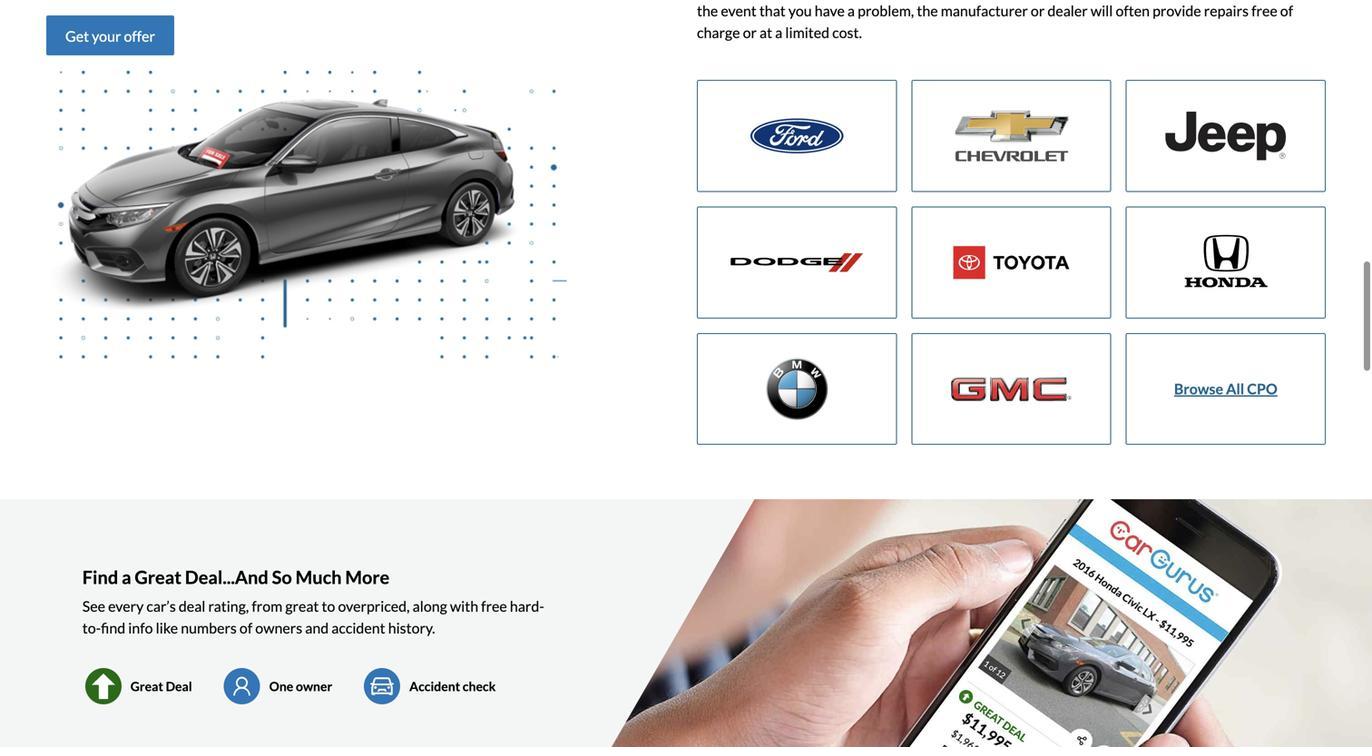 Task type: describe. For each thing, give the bounding box(es) containing it.
owner
[[296, 679, 332, 694]]

deal
[[179, 597, 206, 615]]

great
[[285, 597, 319, 615]]

deal...and
[[185, 567, 269, 588]]

and
[[305, 619, 329, 637]]

browse
[[1175, 380, 1224, 398]]

rating,
[[208, 597, 249, 615]]

a
[[122, 567, 131, 588]]

dodge image
[[698, 207, 896, 318]]

honda image
[[1127, 207, 1325, 318]]

one owner
[[269, 679, 332, 694]]

accident
[[410, 679, 460, 694]]

jeep image
[[1127, 81, 1325, 191]]

your
[[92, 27, 121, 45]]

offer
[[124, 27, 155, 45]]

great deal image
[[82, 668, 124, 705]]

one owner image
[[221, 668, 263, 705]]

deal
[[166, 679, 192, 694]]

info
[[128, 619, 153, 637]]

one
[[269, 679, 293, 694]]

accident check image
[[361, 668, 403, 705]]

owners
[[255, 619, 302, 637]]

chevrolet image
[[913, 81, 1111, 191]]

toyota image
[[913, 207, 1111, 318]]

cpo
[[1248, 380, 1278, 398]]

accident check
[[410, 679, 496, 694]]



Task type: locate. For each thing, give the bounding box(es) containing it.
get your offer
[[65, 27, 155, 45]]

of
[[240, 619, 253, 637]]

with
[[450, 597, 479, 615]]

get
[[65, 27, 89, 45]]

check
[[463, 679, 496, 694]]

so
[[272, 567, 292, 588]]

to-
[[82, 619, 101, 637]]

bmw image
[[698, 334, 896, 444]]

numbers
[[181, 619, 237, 637]]

browse all cpo link
[[1175, 378, 1278, 400]]

to
[[322, 597, 335, 615]]

along
[[413, 597, 447, 615]]

history.
[[388, 619, 435, 637]]

browse all cpo
[[1175, 380, 1278, 398]]

all
[[1227, 380, 1245, 398]]

great deal
[[131, 679, 192, 694]]

car's
[[147, 597, 176, 615]]

free
[[481, 597, 507, 615]]

find
[[101, 619, 125, 637]]

great inside 'find a great deal...and so much more see every car's deal rating, from great to overpriced, along with free hard- to-find info like numbers of owners and accident history.'
[[135, 567, 182, 588]]

much
[[296, 567, 342, 588]]

every
[[108, 597, 144, 615]]

from
[[252, 597, 283, 615]]

accident
[[332, 619, 385, 637]]

great left the deal
[[131, 679, 163, 694]]

overpriced,
[[338, 597, 410, 615]]

ford image
[[698, 81, 896, 191]]

find a great deal...and so much more see every car's deal rating, from great to overpriced, along with free hard- to-find info like numbers of owners and accident history.
[[82, 567, 545, 637]]

like
[[156, 619, 178, 637]]

gmc image
[[913, 334, 1111, 444]]

great up car's
[[135, 567, 182, 588]]

find
[[82, 567, 118, 588]]

hard-
[[510, 597, 545, 615]]

see
[[82, 597, 105, 615]]

0 vertical spatial great
[[135, 567, 182, 588]]

get your offer button
[[46, 16, 174, 56]]

1 vertical spatial great
[[131, 679, 163, 694]]

great
[[135, 567, 182, 588], [131, 679, 163, 694]]

more
[[345, 567, 390, 588]]



Task type: vqa. For each thing, say whether or not it's contained in the screenshot.
What
no



